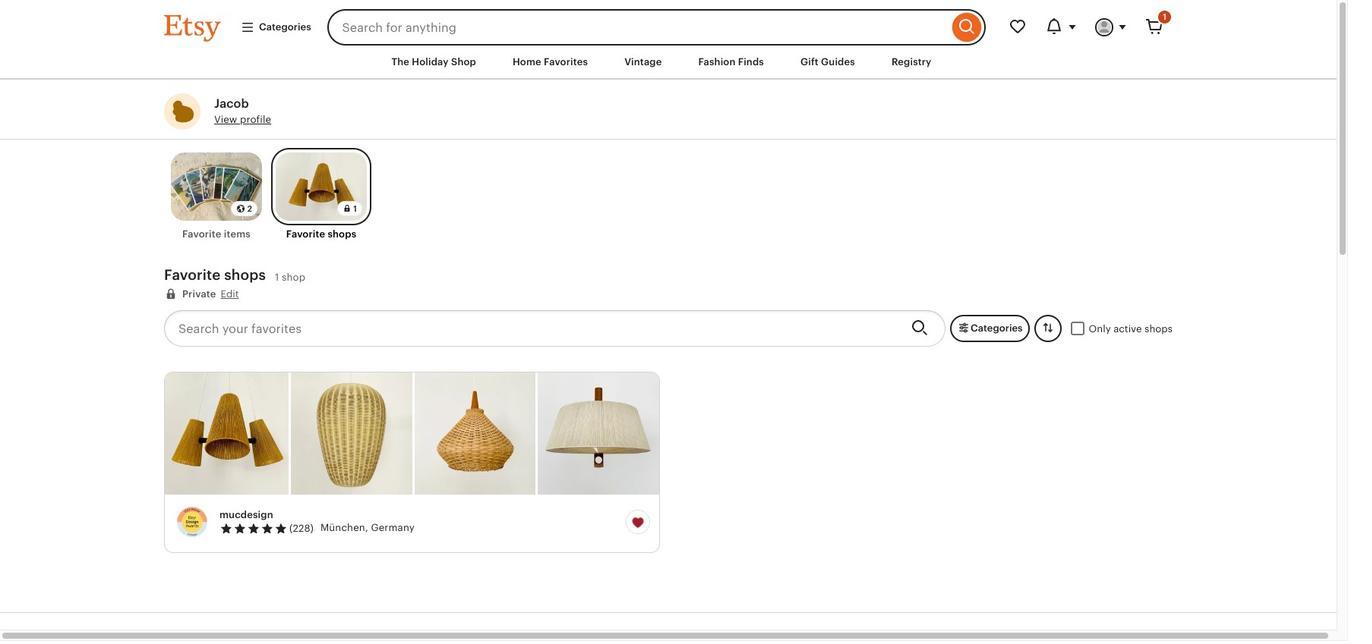 Task type: locate. For each thing, give the bounding box(es) containing it.
item from this shop image
[[165, 373, 288, 495], [291, 373, 412, 495], [414, 373, 536, 495], [538, 373, 659, 495]]

0 horizontal spatial categories button
[[229, 14, 323, 41]]

favorite items
[[182, 229, 251, 240]]

favorite left items
[[182, 229, 221, 240]]

gift
[[801, 56, 819, 68]]

categories
[[259, 21, 311, 33], [971, 322, 1023, 334]]

1 horizontal spatial categories
[[971, 322, 1023, 334]]

2
[[247, 204, 252, 213]]

0 horizontal spatial shops
[[224, 268, 266, 284]]

2 vertical spatial shops
[[1145, 323, 1173, 335]]

fashion finds
[[698, 56, 764, 68]]

0 vertical spatial 1
[[1163, 12, 1167, 21]]

1 shop
[[275, 272, 305, 283]]

registry link
[[880, 49, 943, 76]]

0 vertical spatial categories
[[259, 21, 311, 33]]

vintage link
[[613, 49, 673, 76]]

menu bar
[[137, 46, 1200, 80]]

0 horizontal spatial categories
[[259, 21, 311, 33]]

0 horizontal spatial favorite shops
[[164, 268, 266, 284]]

favorite shops up the shop
[[286, 229, 356, 240]]

gift guides
[[801, 56, 855, 68]]

favorite for 2
[[182, 229, 221, 240]]

1
[[1163, 12, 1167, 21], [353, 204, 357, 213], [275, 272, 279, 283]]

0 horizontal spatial 1
[[275, 272, 279, 283]]

1 inside categories banner
[[1163, 12, 1167, 21]]

0 vertical spatial categories button
[[229, 14, 323, 41]]

shop
[[451, 56, 476, 68]]

fashion finds link
[[687, 49, 775, 76]]

categories button inside banner
[[229, 14, 323, 41]]

1 vertical spatial categories button
[[950, 315, 1030, 343]]

categories inside banner
[[259, 21, 311, 33]]

2 horizontal spatial shops
[[1145, 323, 1173, 335]]

avatar belonging to mucdesign image
[[174, 504, 210, 541]]

view
[[214, 114, 237, 125]]

1 horizontal spatial shops
[[328, 229, 356, 240]]

favorite shops
[[286, 229, 356, 240], [164, 268, 266, 284]]

mucdesign
[[220, 510, 273, 521]]

1 horizontal spatial categories button
[[950, 315, 1030, 343]]

shops
[[328, 229, 356, 240], [224, 268, 266, 284], [1145, 323, 1173, 335]]

1 vertical spatial 1
[[353, 204, 357, 213]]

favorite
[[182, 229, 221, 240], [286, 229, 325, 240], [164, 268, 221, 284]]

the
[[392, 56, 409, 68]]

favorite up the shop
[[286, 229, 325, 240]]

germany
[[371, 523, 415, 534]]

edit button
[[221, 288, 239, 302]]

fashion
[[698, 56, 736, 68]]

only active shops
[[1089, 323, 1173, 335]]

categories button
[[229, 14, 323, 41], [950, 315, 1030, 343]]

2 vertical spatial 1
[[275, 272, 279, 283]]

items
[[224, 229, 251, 240]]

guides
[[821, 56, 855, 68]]

Search your favorites text field
[[164, 311, 899, 347]]

view profile link
[[214, 114, 271, 125]]

None search field
[[327, 9, 986, 46]]

favorite shops up edit
[[164, 268, 266, 284]]

menu bar containing the holiday shop
[[137, 46, 1200, 80]]

1 horizontal spatial favorite shops
[[286, 229, 356, 240]]

2 horizontal spatial 1
[[1163, 12, 1167, 21]]

3 item from this shop image from the left
[[414, 373, 536, 495]]

the holiday shop
[[392, 56, 476, 68]]



Task type: vqa. For each thing, say whether or not it's contained in the screenshot.
employees
no



Task type: describe. For each thing, give the bounding box(es) containing it.
0 vertical spatial shops
[[328, 229, 356, 240]]

vintage
[[624, 56, 662, 68]]

favorite up private
[[164, 268, 221, 284]]

1 item from this shop image from the left
[[165, 373, 288, 495]]

holiday
[[412, 56, 449, 68]]

active
[[1114, 323, 1142, 335]]

favorites
[[544, 56, 588, 68]]

gift guides link
[[789, 49, 867, 76]]

home favorites
[[513, 56, 588, 68]]

1 vertical spatial shops
[[224, 268, 266, 284]]

0 vertical spatial favorite shops
[[286, 229, 356, 240]]

1 vertical spatial favorite shops
[[164, 268, 266, 284]]

4 item from this shop image from the left
[[538, 373, 659, 495]]

(228)
[[289, 524, 314, 535]]

1 horizontal spatial 1
[[353, 204, 357, 213]]

profile
[[240, 114, 271, 125]]

home favorites link
[[501, 49, 599, 76]]

jacob view profile
[[214, 97, 271, 125]]

only
[[1089, 323, 1111, 335]]

finds
[[738, 56, 764, 68]]

registry
[[892, 56, 932, 68]]

favorite for 1
[[286, 229, 325, 240]]

none search field inside categories banner
[[327, 9, 986, 46]]

münchen,
[[321, 523, 368, 534]]

categories banner
[[137, 0, 1200, 46]]

2 item from this shop image from the left
[[291, 373, 412, 495]]

münchen, germany
[[321, 523, 415, 534]]

1 vertical spatial categories
[[971, 322, 1023, 334]]

shop
[[282, 272, 305, 283]]

1 link
[[1136, 9, 1173, 46]]

edit
[[221, 289, 239, 300]]

private
[[182, 289, 216, 300]]

the holiday shop link
[[380, 49, 488, 76]]

home
[[513, 56, 541, 68]]

Search for anything text field
[[327, 9, 949, 46]]

jacob
[[214, 97, 249, 111]]



